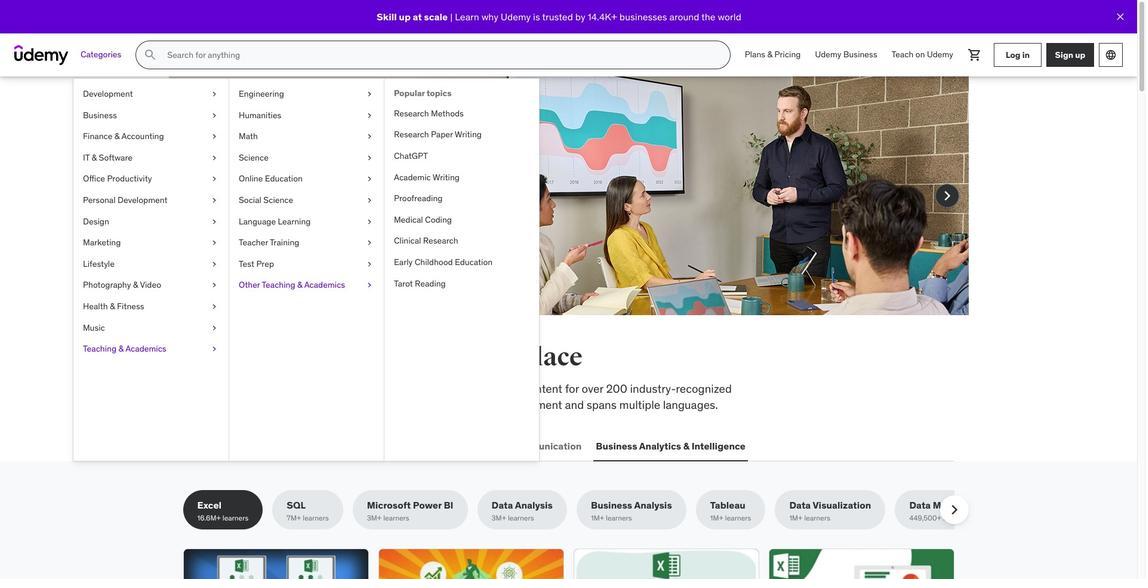Task type: vqa. For each thing, say whether or not it's contained in the screenshot.
second 'Analysis' from left
yes



Task type: describe. For each thing, give the bounding box(es) containing it.
learn
[[455, 11, 479, 23]]

business for business analytics & intelligence
[[596, 440, 637, 452]]

around
[[670, 11, 700, 23]]

3m+ inside microsoft power bi 3m+ learners
[[367, 514, 382, 523]]

business analysis 1m+ learners
[[591, 499, 672, 523]]

log in link
[[994, 43, 1042, 67]]

teacher training link
[[229, 232, 384, 254]]

popular
[[394, 88, 425, 99]]

xsmall image for online education
[[365, 173, 374, 185]]

14.4k+
[[588, 11, 617, 23]]

data for data analysis
[[492, 499, 513, 511]]

other
[[239, 280, 260, 290]]

& for pricing
[[768, 49, 773, 60]]

request a demo
[[233, 231, 307, 243]]

early childhood education
[[394, 257, 493, 267]]

tarot reading link
[[385, 273, 539, 294]]

& inside button
[[684, 440, 690, 452]]

leadership button
[[368, 432, 423, 460]]

teaching inside "link"
[[83, 343, 117, 354]]

sign up
[[1055, 49, 1086, 60]]

xsmall image for business
[[210, 110, 219, 121]]

learners inside data analysis 3m+ learners
[[508, 514, 534, 523]]

analysis for data analysis
[[515, 499, 553, 511]]

leading
[[271, 182, 308, 196]]

udemy left 'is'
[[501, 11, 531, 23]]

a
[[273, 231, 279, 243]]

photography & video
[[83, 280, 161, 290]]

& for software
[[92, 152, 97, 163]]

categories
[[81, 49, 121, 60]]

xsmall image for design
[[210, 216, 219, 228]]

0 vertical spatial in
[[1023, 49, 1030, 60]]

software
[[99, 152, 133, 163]]

finance & accounting link
[[73, 126, 229, 147]]

world
[[718, 11, 742, 23]]

skill up at scale | learn why udemy is trusted by 14.4k+ businesses around the world
[[377, 11, 742, 23]]

pricing
[[775, 49, 801, 60]]

0 vertical spatial teaching
[[262, 280, 295, 290]]

business analytics & intelligence button
[[594, 432, 748, 460]]

personal
[[83, 195, 116, 205]]

request a demo link
[[226, 223, 314, 251]]

1 vertical spatial the
[[223, 342, 261, 373]]

covering critical workplace skills to technical topics, including prep content for over 200 industry-recognized certifications, our catalog supports well-rounded professional development and spans multiple languages.
[[183, 382, 732, 412]]

photography & video link
[[73, 275, 229, 296]]

by
[[575, 11, 586, 23]]

topics,
[[412, 382, 446, 396]]

up for skill
[[399, 11, 411, 23]]

research paper writing
[[394, 129, 482, 140]]

teach
[[892, 49, 914, 60]]

chatgpt
[[394, 150, 428, 161]]

research for research methods
[[394, 108, 429, 119]]

request
[[233, 231, 271, 243]]

with
[[226, 198, 247, 212]]

lifestyle
[[83, 258, 115, 269]]

ready-
[[282, 128, 343, 153]]

rounded
[[386, 397, 429, 412]]

why for anything
[[248, 182, 268, 196]]

test prep link
[[229, 254, 384, 275]]

microsoft
[[367, 499, 411, 511]]

organizations
[[311, 182, 379, 196]]

over
[[582, 382, 604, 396]]

engineering link
[[229, 84, 384, 105]]

content
[[523, 382, 563, 396]]

education inside online education link
[[265, 173, 303, 184]]

design link
[[73, 211, 229, 232]]

development
[[496, 397, 562, 412]]

learners inside tableau 1m+ learners
[[725, 514, 751, 523]]

office productivity
[[83, 173, 152, 184]]

xsmall image for teacher training
[[365, 237, 374, 249]]

coding
[[425, 214, 452, 225]]

1m+ inside tableau 1m+ learners
[[710, 514, 724, 523]]

businesses
[[620, 11, 667, 23]]

design
[[83, 216, 109, 227]]

math
[[239, 131, 258, 142]]

at
[[413, 11, 422, 23]]

xsmall image for music
[[210, 322, 219, 334]]

1m+ for data visualization
[[790, 514, 803, 523]]

business.
[[289, 198, 337, 212]]

close image
[[1115, 11, 1127, 23]]

supports
[[314, 397, 359, 412]]

next image for carousel element
[[938, 186, 957, 205]]

academic
[[394, 172, 431, 182]]

fitness
[[117, 301, 144, 312]]

learners inside microsoft power bi 3m+ learners
[[383, 514, 409, 523]]

personal development
[[83, 195, 168, 205]]

learners inside excel 16.6m+ learners
[[223, 514, 249, 523]]

lifestyle link
[[73, 254, 229, 275]]

xsmall image for test prep
[[365, 258, 374, 270]]

clinical research
[[394, 235, 458, 246]]

skills inside covering critical workplace skills to technical topics, including prep content for over 200 industry-recognized certifications, our catalog supports well-rounded professional development and spans multiple languages.
[[323, 382, 348, 396]]

on
[[916, 49, 925, 60]]

learn
[[434, 182, 460, 196]]

marketing
[[83, 237, 121, 248]]

music link
[[73, 317, 229, 339]]

clinical
[[394, 235, 421, 246]]

data for data visualization
[[790, 499, 811, 511]]

learners inside data visualization 1m+ learners
[[805, 514, 831, 523]]

choose a language image
[[1105, 49, 1117, 61]]

449,500+
[[910, 514, 942, 523]]

math link
[[229, 126, 384, 147]]

modeling
[[933, 499, 976, 511]]

udemy image
[[14, 45, 69, 65]]

tableau
[[710, 499, 746, 511]]

health & fitness link
[[73, 296, 229, 317]]

it & software link
[[73, 147, 229, 169]]

music
[[83, 322, 105, 333]]

language learning
[[239, 216, 311, 227]]

clinical research link
[[385, 231, 539, 252]]

3m+ inside data analysis 3m+ learners
[[492, 514, 506, 523]]

teacher
[[239, 237, 268, 248]]

finance & accounting
[[83, 131, 164, 142]]

analysis for business analysis
[[634, 499, 672, 511]]

other teaching & academics
[[239, 280, 345, 290]]

see
[[226, 182, 246, 196]]

science inside science link
[[239, 152, 269, 163]]

xsmall image for personal development
[[210, 195, 219, 206]]

choose
[[382, 182, 419, 196]]

why for scale
[[482, 11, 499, 23]]

test
[[239, 258, 254, 269]]

xsmall image for engineering
[[365, 88, 374, 100]]

xsmall image for finance & accounting
[[210, 131, 219, 143]]

industry-
[[630, 382, 676, 396]]

critical
[[231, 382, 265, 396]]

plans & pricing
[[745, 49, 801, 60]]

place
[[520, 342, 583, 373]]

to inside covering critical workplace skills to technical topics, including prep content for over 200 industry-recognized certifications, our catalog supports well-rounded professional development and spans multiple languages.
[[351, 382, 361, 396]]

web development button
[[183, 432, 271, 460]]

xsmall image for other teaching & academics
[[365, 280, 374, 291]]

submit search image
[[144, 48, 158, 62]]

research inside the clinical research "link"
[[423, 235, 458, 246]]

topic filters element
[[183, 490, 990, 530]]

xsmall image for development
[[210, 88, 219, 100]]



Task type: locate. For each thing, give the bounding box(es) containing it.
up
[[399, 11, 411, 23], [1076, 49, 1086, 60]]

1m+ for business analysis
[[591, 514, 604, 523]]

research up chatgpt
[[394, 129, 429, 140]]

& for fitness
[[110, 301, 115, 312]]

xsmall image for social science
[[365, 195, 374, 206]]

the left the world
[[702, 11, 716, 23]]

xsmall image for health & fitness
[[210, 301, 219, 313]]

xsmall image for lifestyle
[[210, 258, 219, 270]]

in right log on the top of the page
[[1023, 49, 1030, 60]]

1 horizontal spatial up
[[1076, 49, 1086, 60]]

development inside button
[[208, 440, 269, 452]]

0 horizontal spatial why
[[248, 182, 268, 196]]

research down coding at the left of the page
[[423, 235, 458, 246]]

xsmall image inside music link
[[210, 322, 219, 334]]

skills up workplace
[[266, 342, 330, 373]]

to inside build ready-for- anything teams see why leading organizations choose to learn with udemy business.
[[421, 182, 432, 196]]

business
[[844, 49, 878, 60], [83, 110, 117, 120], [596, 440, 637, 452], [591, 499, 632, 511]]

xsmall image inside online education link
[[365, 173, 374, 185]]

1 vertical spatial science
[[264, 195, 293, 205]]

Search for anything text field
[[165, 45, 716, 65]]

xsmall image inside personal development link
[[210, 195, 219, 206]]

1 horizontal spatial 1m+
[[710, 514, 724, 523]]

0 horizontal spatial education
[[265, 173, 303, 184]]

accounting
[[122, 131, 164, 142]]

1 learners from the left
[[223, 514, 249, 523]]

carousel element
[[169, 76, 969, 344]]

0 horizontal spatial data
[[492, 499, 513, 511]]

xsmall image inside math link
[[365, 131, 374, 143]]

trusted
[[542, 11, 573, 23]]

next image
[[938, 186, 957, 205], [945, 500, 964, 520]]

need
[[382, 342, 440, 373]]

skills up supports in the left bottom of the page
[[323, 382, 348, 396]]

& for accounting
[[115, 131, 120, 142]]

& right it
[[92, 152, 97, 163]]

writing inside 'link'
[[433, 172, 460, 182]]

you
[[335, 342, 378, 373]]

1 vertical spatial in
[[445, 342, 468, 373]]

up left at
[[399, 11, 411, 23]]

data up 449,500+
[[910, 499, 931, 511]]

3 learners from the left
[[383, 514, 409, 523]]

xsmall image inside office productivity 'link'
[[210, 173, 219, 185]]

0 vertical spatial why
[[482, 11, 499, 23]]

all the skills you need in one place
[[183, 342, 583, 373]]

1 analysis from the left
[[515, 499, 553, 511]]

why right "learn"
[[482, 11, 499, 23]]

1 horizontal spatial data
[[790, 499, 811, 511]]

up for sign
[[1076, 49, 1086, 60]]

engineering
[[239, 88, 284, 99]]

1 vertical spatial why
[[248, 182, 268, 196]]

teaching down prep
[[262, 280, 295, 290]]

marketing link
[[73, 232, 229, 254]]

science
[[239, 152, 269, 163], [264, 195, 293, 205]]

0 vertical spatial education
[[265, 173, 303, 184]]

tableau 1m+ learners
[[710, 499, 751, 523]]

xsmall image
[[365, 88, 374, 100], [365, 110, 374, 121], [210, 152, 219, 164], [365, 152, 374, 164], [210, 173, 219, 185], [365, 173, 374, 185], [365, 195, 374, 206], [210, 216, 219, 228], [210, 237, 219, 249], [365, 237, 374, 249], [210, 258, 219, 270], [365, 258, 374, 270], [210, 280, 219, 291], [210, 301, 219, 313], [210, 343, 219, 355]]

xsmall image left the tarot
[[365, 280, 374, 291]]

8 learners from the left
[[943, 514, 969, 523]]

1 horizontal spatial 3m+
[[492, 514, 506, 523]]

productivity
[[107, 173, 152, 184]]

4 learners from the left
[[508, 514, 534, 523]]

intelligence
[[692, 440, 746, 452]]

xsmall image for math
[[365, 131, 374, 143]]

2 horizontal spatial 1m+
[[790, 514, 803, 523]]

0 horizontal spatial academics
[[125, 343, 166, 354]]

learners inside data modeling 449,500+ learners
[[943, 514, 969, 523]]

udemy inside 'teach on udemy' link
[[927, 49, 954, 60]]

visualization
[[813, 499, 871, 511]]

why right see at the top left
[[248, 182, 268, 196]]

xsmall image
[[210, 88, 219, 100], [210, 110, 219, 121], [210, 131, 219, 143], [365, 131, 374, 143], [210, 195, 219, 206], [365, 216, 374, 228], [365, 280, 374, 291], [210, 322, 219, 334]]

udemy right pricing
[[815, 49, 842, 60]]

& right "finance"
[[115, 131, 120, 142]]

1 horizontal spatial analysis
[[634, 499, 672, 511]]

1 vertical spatial research
[[394, 129, 429, 140]]

humanities
[[239, 110, 281, 120]]

xsmall image up all
[[210, 322, 219, 334]]

academics inside "link"
[[125, 343, 166, 354]]

udemy right on at right top
[[927, 49, 954, 60]]

education down the clinical research "link"
[[455, 257, 493, 267]]

2 vertical spatial research
[[423, 235, 458, 246]]

writing down research methods link
[[455, 129, 482, 140]]

teach on udemy
[[892, 49, 954, 60]]

business inside business analysis 1m+ learners
[[591, 499, 632, 511]]

xsmall image inside photography & video link
[[210, 280, 219, 291]]

2 learners from the left
[[303, 514, 329, 523]]

& down test prep link
[[297, 280, 302, 290]]

finance
[[83, 131, 113, 142]]

in up including
[[445, 342, 468, 373]]

1 vertical spatial skills
[[323, 382, 348, 396]]

development for personal
[[118, 195, 168, 205]]

0 horizontal spatial 3m+
[[367, 514, 382, 523]]

xsmall image inside teaching & academics "link"
[[210, 343, 219, 355]]

learners inside business analysis 1m+ learners
[[606, 514, 632, 523]]

0 vertical spatial development
[[83, 88, 133, 99]]

all
[[183, 342, 218, 373]]

learners inside sql 7m+ learners
[[303, 514, 329, 523]]

next image inside carousel element
[[938, 186, 957, 205]]

data for data modeling
[[910, 499, 931, 511]]

social science link
[[229, 190, 384, 211]]

video
[[140, 280, 161, 290]]

languages.
[[663, 397, 718, 412]]

2 analysis from the left
[[634, 499, 672, 511]]

to
[[421, 182, 432, 196], [351, 382, 361, 396]]

education inside the early childhood education link
[[455, 257, 493, 267]]

business for business
[[83, 110, 117, 120]]

& inside "link"
[[92, 152, 97, 163]]

xsmall image up "teams"
[[365, 131, 374, 143]]

data right bi
[[492, 499, 513, 511]]

to up supports in the left bottom of the page
[[351, 382, 361, 396]]

& left video
[[133, 280, 138, 290]]

why inside build ready-for- anything teams see why leading organizations choose to learn with udemy business.
[[248, 182, 268, 196]]

1 data from the left
[[492, 499, 513, 511]]

education up the social science
[[265, 173, 303, 184]]

it & software
[[83, 152, 133, 163]]

data inside data analysis 3m+ learners
[[492, 499, 513, 511]]

science up language learning
[[264, 195, 293, 205]]

1 vertical spatial writing
[[433, 172, 460, 182]]

|
[[450, 11, 453, 23]]

business for business analysis 1m+ learners
[[591, 499, 632, 511]]

xsmall image for humanities
[[365, 110, 374, 121]]

xsmall image left humanities on the top left of the page
[[210, 110, 219, 121]]

data inside data modeling 449,500+ learners
[[910, 499, 931, 511]]

science up online
[[239, 152, 269, 163]]

5 learners from the left
[[606, 514, 632, 523]]

data left visualization
[[790, 499, 811, 511]]

categories button
[[73, 41, 129, 69]]

development down office productivity 'link'
[[118, 195, 168, 205]]

1 vertical spatial academics
[[125, 343, 166, 354]]

social science
[[239, 195, 293, 205]]

udemy inside build ready-for- anything teams see why leading organizations choose to learn with udemy business.
[[250, 198, 286, 212]]

& for academics
[[119, 343, 124, 354]]

xsmall image for science
[[365, 152, 374, 164]]

udemy inside udemy business link
[[815, 49, 842, 60]]

reading
[[415, 278, 446, 289]]

0 horizontal spatial in
[[445, 342, 468, 373]]

analysis inside data analysis 3m+ learners
[[515, 499, 553, 511]]

xsmall image inside design link
[[210, 216, 219, 228]]

200
[[606, 382, 628, 396]]

6 learners from the left
[[725, 514, 751, 523]]

& down music link
[[119, 343, 124, 354]]

0 vertical spatial next image
[[938, 186, 957, 205]]

online education
[[239, 173, 303, 184]]

0 vertical spatial the
[[702, 11, 716, 23]]

data analysis 3m+ learners
[[492, 499, 553, 523]]

0 vertical spatial skills
[[266, 342, 330, 373]]

spans
[[587, 397, 617, 412]]

1 1m+ from the left
[[591, 514, 604, 523]]

& right the analytics
[[684, 440, 690, 452]]

in
[[1023, 49, 1030, 60], [445, 342, 468, 373]]

1 vertical spatial education
[[455, 257, 493, 267]]

teams
[[315, 152, 373, 177]]

teacher training
[[239, 237, 299, 248]]

technical
[[363, 382, 410, 396]]

demo
[[281, 231, 307, 243]]

our
[[255, 397, 271, 412]]

paper
[[431, 129, 453, 140]]

analysis
[[515, 499, 553, 511], [634, 499, 672, 511]]

xsmall image inside development link
[[210, 88, 219, 100]]

xsmall image inside language learning link
[[365, 216, 374, 228]]

& for video
[[133, 280, 138, 290]]

& inside "link"
[[119, 343, 124, 354]]

1 horizontal spatial in
[[1023, 49, 1030, 60]]

up inside 'link'
[[1076, 49, 1086, 60]]

business inside button
[[596, 440, 637, 452]]

udemy business
[[815, 49, 878, 60]]

& right plans at the top of the page
[[768, 49, 773, 60]]

sign up link
[[1047, 43, 1095, 67]]

0 vertical spatial research
[[394, 108, 429, 119]]

medical coding link
[[385, 209, 539, 231]]

1 horizontal spatial the
[[702, 11, 716, 23]]

xsmall image for it & software
[[210, 152, 219, 164]]

1m+ inside data visualization 1m+ learners
[[790, 514, 803, 523]]

for
[[565, 382, 579, 396]]

learning
[[278, 216, 311, 227]]

2 1m+ from the left
[[710, 514, 724, 523]]

0 horizontal spatial to
[[351, 382, 361, 396]]

xsmall image inside business link
[[210, 110, 219, 121]]

xsmall image inside test prep link
[[365, 258, 374, 270]]

xsmall image for office productivity
[[210, 173, 219, 185]]

proofreading link
[[385, 188, 539, 209]]

xsmall image inside humanities link
[[365, 110, 374, 121]]

0 horizontal spatial teaching
[[83, 343, 117, 354]]

xsmall image inside engineering link
[[365, 88, 374, 100]]

the up critical
[[223, 342, 261, 373]]

and
[[565, 397, 584, 412]]

1 horizontal spatial teaching
[[262, 280, 295, 290]]

is
[[533, 11, 540, 23]]

xsmall image left math
[[210, 131, 219, 143]]

development down categories dropdown button
[[83, 88, 133, 99]]

teaching down music
[[83, 343, 117, 354]]

1 vertical spatial development
[[118, 195, 168, 205]]

teaching & academics
[[83, 343, 166, 354]]

personal development link
[[73, 190, 229, 211]]

other teaching & academics element
[[384, 79, 539, 461]]

research down "popular"
[[394, 108, 429, 119]]

xsmall image left medical
[[365, 216, 374, 228]]

xsmall image inside marketing link
[[210, 237, 219, 249]]

professional
[[431, 397, 493, 412]]

xsmall image inside other teaching & academics link
[[365, 280, 374, 291]]

2 vertical spatial development
[[208, 440, 269, 452]]

xsmall image inside lifestyle link
[[210, 258, 219, 270]]

health
[[83, 301, 108, 312]]

teach on udemy link
[[885, 41, 961, 69]]

0 vertical spatial science
[[239, 152, 269, 163]]

udemy up language learning
[[250, 198, 286, 212]]

1 vertical spatial next image
[[945, 500, 964, 520]]

2 horizontal spatial data
[[910, 499, 931, 511]]

topics
[[427, 88, 452, 99]]

3 data from the left
[[910, 499, 931, 511]]

the
[[702, 11, 716, 23], [223, 342, 261, 373]]

1m+ inside business analysis 1m+ learners
[[591, 514, 604, 523]]

0 vertical spatial academics
[[304, 280, 345, 290]]

0 vertical spatial to
[[421, 182, 432, 196]]

multiple
[[620, 397, 661, 412]]

academics down music link
[[125, 343, 166, 354]]

0 horizontal spatial up
[[399, 11, 411, 23]]

up right sign
[[1076, 49, 1086, 60]]

next image inside topic filters element
[[945, 500, 964, 520]]

xsmall image inside finance & accounting link
[[210, 131, 219, 143]]

data inside data visualization 1m+ learners
[[790, 499, 811, 511]]

2 data from the left
[[790, 499, 811, 511]]

1 vertical spatial to
[[351, 382, 361, 396]]

xsmall image inside health & fitness link
[[210, 301, 219, 313]]

0 horizontal spatial analysis
[[515, 499, 553, 511]]

7 learners from the left
[[805, 514, 831, 523]]

medical
[[394, 214, 423, 225]]

excel
[[197, 499, 222, 511]]

xsmall image inside science link
[[365, 152, 374, 164]]

3 1m+ from the left
[[790, 514, 803, 523]]

0 vertical spatial up
[[399, 11, 411, 23]]

next image for topic filters element
[[945, 500, 964, 520]]

communication button
[[507, 432, 584, 460]]

to left learn
[[421, 182, 432, 196]]

xsmall image for photography & video
[[210, 280, 219, 291]]

writing down chatgpt link
[[433, 172, 460, 182]]

education
[[265, 173, 303, 184], [455, 257, 493, 267]]

methods
[[431, 108, 464, 119]]

development
[[83, 88, 133, 99], [118, 195, 168, 205], [208, 440, 269, 452]]

1 horizontal spatial to
[[421, 182, 432, 196]]

research inside research methods link
[[394, 108, 429, 119]]

xsmall image inside the social science link
[[365, 195, 374, 206]]

medical coding
[[394, 214, 452, 225]]

xsmall image for marketing
[[210, 237, 219, 249]]

online education link
[[229, 169, 384, 190]]

1 vertical spatial up
[[1076, 49, 1086, 60]]

xsmall image inside it & software "link"
[[210, 152, 219, 164]]

0 horizontal spatial 1m+
[[591, 514, 604, 523]]

xsmall image left with
[[210, 195, 219, 206]]

1 3m+ from the left
[[367, 514, 382, 523]]

xsmall image for language learning
[[365, 216, 374, 228]]

science inside the social science link
[[264, 195, 293, 205]]

sql 7m+ learners
[[287, 499, 329, 523]]

xsmall image left 'engineering'
[[210, 88, 219, 100]]

prep
[[497, 382, 521, 396]]

web
[[185, 440, 206, 452]]

1 horizontal spatial academics
[[304, 280, 345, 290]]

analysis inside business analysis 1m+ learners
[[634, 499, 672, 511]]

shopping cart with 0 items image
[[968, 48, 982, 62]]

1 horizontal spatial why
[[482, 11, 499, 23]]

0 vertical spatial writing
[[455, 129, 482, 140]]

development right web
[[208, 440, 269, 452]]

workplace
[[268, 382, 320, 396]]

xsmall image for teaching & academics
[[210, 343, 219, 355]]

academics down test prep link
[[304, 280, 345, 290]]

& right the "health"
[[110, 301, 115, 312]]

build ready-for- anything teams see why leading organizations choose to learn with udemy business.
[[226, 128, 460, 212]]

chatgpt link
[[385, 146, 539, 167]]

1 horizontal spatial education
[[455, 257, 493, 267]]

research for research paper writing
[[394, 129, 429, 140]]

1 vertical spatial teaching
[[83, 343, 117, 354]]

popular topics
[[394, 88, 452, 99]]

0 horizontal spatial the
[[223, 342, 261, 373]]

2 3m+ from the left
[[492, 514, 506, 523]]

learners
[[223, 514, 249, 523], [303, 514, 329, 523], [383, 514, 409, 523], [508, 514, 534, 523], [606, 514, 632, 523], [725, 514, 751, 523], [805, 514, 831, 523], [943, 514, 969, 523]]

social
[[239, 195, 262, 205]]

xsmall image inside teacher training link
[[365, 237, 374, 249]]

development for web
[[208, 440, 269, 452]]



